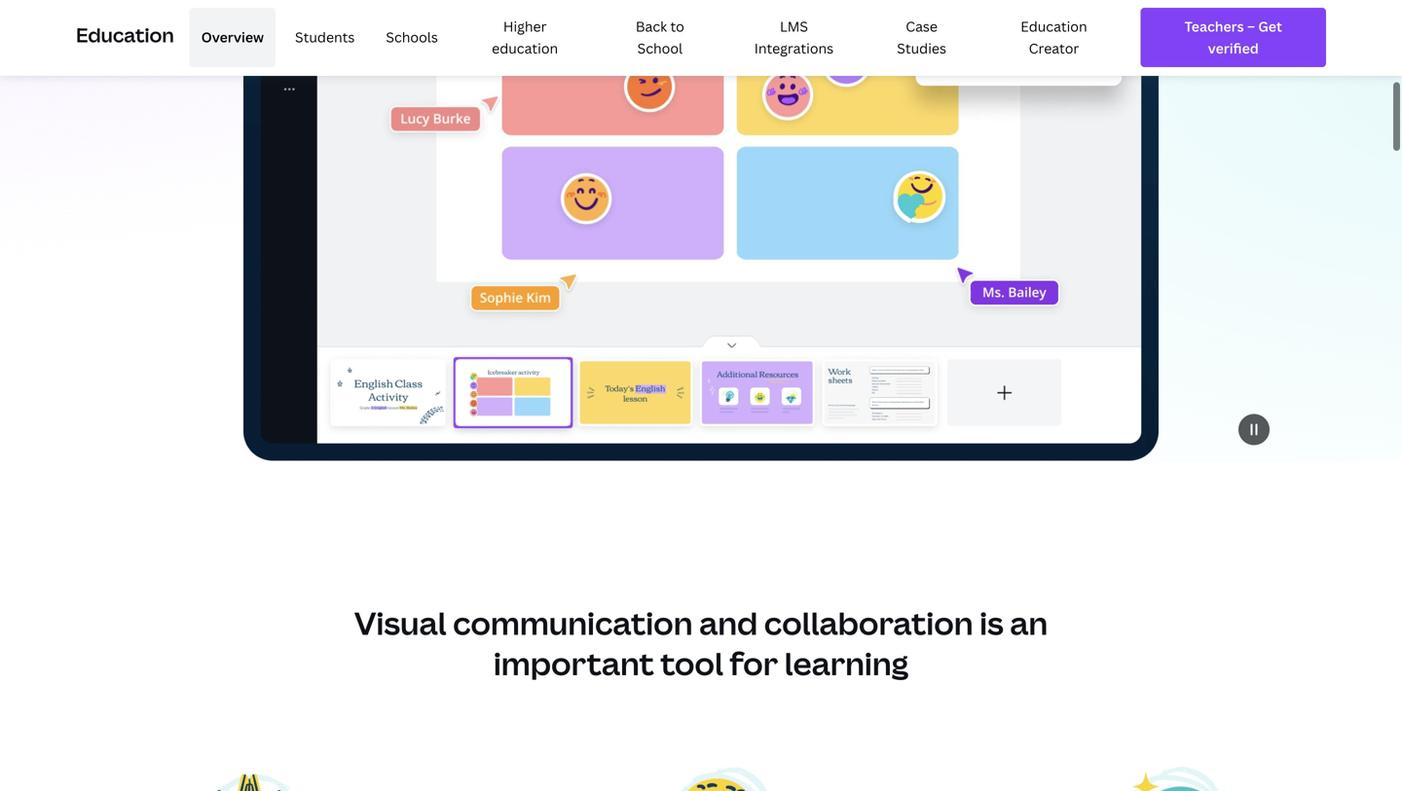 Task type: locate. For each thing, give the bounding box(es) containing it.
schools
[[386, 28, 438, 46]]

1 horizontal spatial education
[[1021, 17, 1088, 36]]

tool
[[661, 643, 724, 685]]

menu bar
[[182, 8, 1125, 67]]

schools link
[[374, 8, 450, 67]]

0 horizontal spatial education
[[76, 22, 174, 48]]

education inside menu bar
[[1021, 17, 1088, 36]]

and
[[699, 602, 758, 645]]

education for education creator
[[1021, 17, 1088, 36]]

education
[[1021, 17, 1088, 36], [76, 22, 174, 48]]

collaboration
[[764, 602, 974, 645]]

education for education
[[76, 22, 174, 48]]

students
[[295, 28, 355, 46]]

education
[[492, 39, 558, 57]]

back
[[636, 17, 667, 36]]

learning
[[785, 643, 909, 685]]

school
[[638, 39, 683, 57]]

important
[[494, 643, 654, 685]]

communication
[[453, 602, 693, 645]]

studies
[[897, 39, 947, 57]]

skills icon image
[[1117, 761, 1229, 792]]

visual communication and collaboration is an important tool for learning
[[354, 602, 1048, 685]]

to
[[671, 17, 685, 36]]

menu bar containing higher education
[[182, 8, 1125, 67]]

lms integrations link
[[728, 8, 861, 67]]

case studies link
[[868, 8, 975, 67]]

integrations
[[755, 39, 834, 57]]

education element
[[76, 0, 1326, 75]]

feedback icon image
[[664, 761, 776, 792]]

lms integrations
[[755, 17, 834, 57]]

is
[[980, 602, 1004, 645]]

students link
[[283, 8, 367, 67]]



Task type: vqa. For each thing, say whether or not it's contained in the screenshot.
BACK TO SCHOOL 'LINK'
yes



Task type: describe. For each thing, give the bounding box(es) containing it.
higher education
[[492, 17, 558, 57]]

teachers – get verified image
[[1158, 16, 1309, 59]]

for
[[730, 643, 778, 685]]

an
[[1010, 602, 1048, 645]]

higher
[[503, 17, 547, 36]]

back to school
[[636, 17, 685, 57]]

engagement icon image
[[193, 761, 305, 792]]

creator
[[1029, 39, 1079, 57]]

case
[[906, 17, 938, 36]]

education creator link
[[983, 8, 1125, 67]]

case studies
[[897, 17, 947, 57]]

overview
[[201, 28, 264, 46]]

higher education link
[[458, 8, 593, 67]]

back to school link
[[600, 8, 720, 67]]

overview link
[[190, 8, 276, 67]]

menu bar inside education element
[[182, 8, 1125, 67]]

lms
[[780, 17, 808, 36]]

visual
[[354, 602, 447, 645]]

education creator
[[1021, 17, 1088, 57]]



